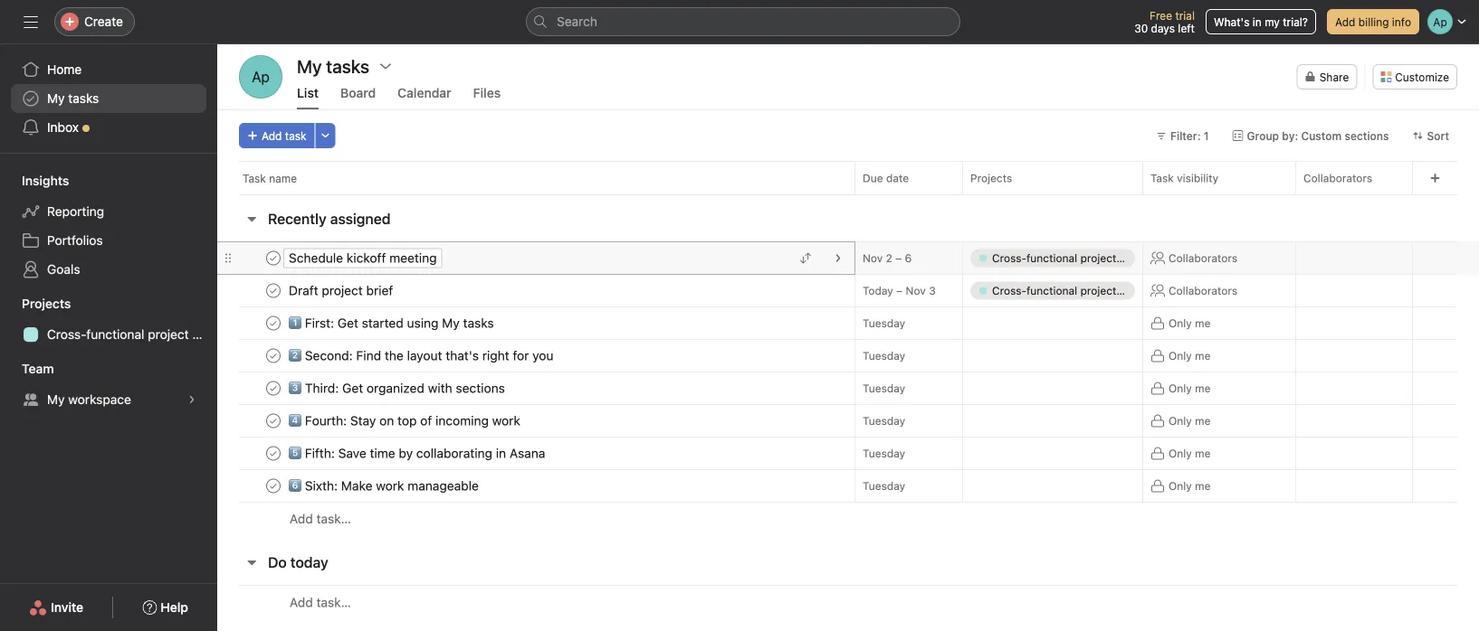 Task type: vqa. For each thing, say whether or not it's contained in the screenshot.
of at the right bottom of page
no



Task type: describe. For each thing, give the bounding box(es) containing it.
filter: 1 button
[[1148, 123, 1217, 148]]

collaborators for 3
[[1169, 285, 1238, 297]]

today
[[863, 285, 893, 297]]

draft project brief cell
[[217, 274, 856, 308]]

only for "linked projects for 6️⃣ sixth: make work manageable" cell
[[1169, 480, 1192, 493]]

workspace
[[68, 392, 131, 407]]

4️⃣ Fourth: Stay on top of incoming work text field
[[285, 412, 526, 430]]

customize
[[1395, 71, 1449, 83]]

completed checkbox for "2️⃣ second: find the layout that's right for you" text box
[[263, 345, 284, 367]]

task visibility
[[1151, 172, 1219, 185]]

completed image for draft project brief text field
[[263, 280, 284, 302]]

add task… button for 2nd add task… row from the bottom
[[290, 510, 351, 530]]

tuesday for 6️⃣ sixth: make work manageable cell
[[863, 480, 905, 493]]

30
[[1134, 22, 1148, 34]]

name
[[269, 172, 297, 185]]

see details, my workspace image
[[186, 395, 197, 406]]

2
[[886, 252, 893, 265]]

1 vertical spatial nov
[[906, 285, 926, 297]]

team button
[[0, 360, 54, 378]]

do today button
[[268, 547, 328, 579]]

add billing info
[[1335, 15, 1411, 28]]

list
[[297, 86, 319, 100]]

projects element
[[0, 288, 217, 353]]

1 add task… row from the top
[[217, 502, 1479, 536]]

completed checkbox for schedule kickoff meeting text box
[[263, 248, 284, 269]]

files
[[473, 86, 501, 100]]

sections
[[1345, 129, 1389, 142]]

my for my workspace
[[47, 392, 65, 407]]

reporting
[[47, 204, 104, 219]]

inbox
[[47, 120, 79, 135]]

more actions image
[[320, 130, 331, 141]]

Schedule kickoff meeting text field
[[285, 249, 442, 268]]

invite button
[[17, 592, 95, 625]]

add inside add task button
[[262, 129, 282, 142]]

ap button
[[239, 55, 282, 99]]

today
[[290, 555, 328, 572]]

project
[[148, 327, 189, 342]]

1 vertical spatial –
[[896, 285, 903, 297]]

create button
[[54, 7, 135, 36]]

linked projects for 4️⃣ fourth: stay on top of incoming work cell
[[962, 405, 1143, 438]]

task
[[285, 129, 307, 142]]

recently
[[268, 210, 327, 228]]

2️⃣ Second: Find the layout that's right for you text field
[[285, 347, 559, 365]]

collapse task list for this section image
[[244, 212, 259, 226]]

completed checkbox for the 5️⃣ fifth: save time by collaborating in asana text field
[[263, 443, 284, 465]]

goals
[[47, 262, 80, 277]]

add task… for add task… button within the header recently assigned tree grid
[[290, 512, 351, 527]]

5️⃣ Fifth: Save time by collaborating in Asana text field
[[285, 445, 551, 463]]

group by: custom sections button
[[1224, 123, 1397, 148]]

trial
[[1175, 9, 1195, 22]]

add task button
[[239, 123, 315, 148]]

filter:
[[1171, 129, 1201, 142]]

cross-functional project plan
[[47, 327, 217, 342]]

only me for linked projects for 3️⃣ third: get organized with sections cell at the bottom right of page
[[1169, 383, 1211, 395]]

only me for "linked projects for 6️⃣ sixth: make work manageable" cell
[[1169, 480, 1211, 493]]

in
[[1253, 15, 1262, 28]]

collaborators for 6
[[1169, 252, 1238, 265]]

header recently assigned tree grid
[[217, 240, 1479, 536]]

billing
[[1359, 15, 1389, 28]]

only for linked projects for 4️⃣ fourth: stay on top of incoming work "cell"
[[1169, 415, 1192, 428]]

me for the linked projects for 5️⃣ fifth: save time by collaborating in asana cell
[[1195, 448, 1211, 460]]

me for linked projects for 1️⃣ first: get started using my tasks cell
[[1195, 317, 1211, 330]]

recently assigned button
[[268, 203, 391, 235]]

completed checkbox for the 6️⃣ sixth: make work manageable text box
[[263, 476, 284, 497]]

add task… for add task… button associated with 2nd add task… row from the top of the page
[[290, 596, 351, 611]]

collapse task list for this section image
[[244, 556, 259, 570]]

cross-functional project plan link
[[11, 320, 217, 349]]

me for linked projects for 2️⃣ second: find the layout that's right for you cell
[[1195, 350, 1211, 363]]

linked projects for 5️⃣ fifth: save time by collaborating in asana cell
[[962, 437, 1143, 471]]

6️⃣ sixth: make work manageable cell
[[217, 470, 856, 503]]

only me for linked projects for 4️⃣ fourth: stay on top of incoming work "cell"
[[1169, 415, 1211, 428]]

home link
[[11, 55, 206, 84]]

team
[[22, 362, 54, 377]]

insights button
[[0, 172, 69, 190]]

files link
[[473, 86, 501, 110]]

2️⃣ second: find the layout that's right for you cell
[[217, 339, 856, 373]]

goals link
[[11, 255, 206, 284]]

my for my tasks
[[47, 91, 65, 106]]

days
[[1151, 22, 1175, 34]]

by:
[[1282, 129, 1298, 142]]

due
[[863, 172, 883, 185]]

1️⃣ First: Get started using My tasks text field
[[285, 315, 499, 333]]

completed checkbox for 4️⃣ fourth: stay on top of incoming work 'text field'
[[263, 411, 284, 432]]

tuesday for 2️⃣ second: find the layout that's right for you cell
[[863, 350, 905, 363]]

only for linked projects for 1️⃣ first: get started using my tasks cell
[[1169, 317, 1192, 330]]

completed image for 4️⃣ fourth: stay on top of incoming work 'text field'
[[263, 411, 284, 432]]

my workspace
[[47, 392, 131, 407]]

plan
[[192, 327, 217, 342]]

home
[[47, 62, 82, 77]]

completed image for the 1️⃣ first: get started using my tasks text field
[[263, 313, 284, 335]]

invite
[[51, 601, 83, 616]]

what's in my trial? button
[[1206, 9, 1316, 34]]

task for task name
[[243, 172, 266, 185]]

what's
[[1214, 15, 1250, 28]]

completed checkbox for 3️⃣ third: get organized with sections text box
[[263, 378, 284, 400]]

tuesday for 4️⃣ fourth: stay on top of incoming work cell
[[863, 415, 905, 428]]

functional
[[86, 327, 144, 342]]

linked projects for 1️⃣ first: get started using my tasks cell
[[962, 307, 1143, 340]]

1️⃣ first: get started using my tasks cell
[[217, 307, 856, 340]]

today – nov 3
[[863, 285, 936, 297]]

completed image for 3️⃣ third: get organized with sections text box
[[263, 378, 284, 400]]

5️⃣ fifth: save time by collaborating in asana cell
[[217, 437, 856, 471]]

add for add task… button within the header recently assigned tree grid
[[290, 512, 313, 527]]

customize button
[[1373, 64, 1458, 90]]

details image
[[833, 253, 844, 264]]

only for the linked projects for 5️⃣ fifth: save time by collaborating in asana cell
[[1169, 448, 1192, 460]]

list link
[[297, 86, 319, 110]]

add for add task… button associated with 2nd add task… row from the top of the page
[[290, 596, 313, 611]]

do today
[[268, 555, 328, 572]]

search
[[557, 14, 597, 29]]

nov 2 – 6
[[863, 252, 912, 265]]

help button
[[131, 592, 200, 625]]

teams element
[[0, 353, 217, 418]]

do
[[268, 555, 287, 572]]

reporting link
[[11, 197, 206, 226]]

tasks
[[68, 91, 99, 106]]



Task type: locate. For each thing, give the bounding box(es) containing it.
only
[[1169, 317, 1192, 330], [1169, 350, 1192, 363], [1169, 383, 1192, 395], [1169, 415, 1192, 428], [1169, 448, 1192, 460], [1169, 480, 1192, 493]]

tuesday for 5️⃣ fifth: save time by collaborating in asana cell
[[863, 448, 905, 460]]

tuesday for 1️⃣ first: get started using my tasks cell
[[863, 317, 905, 330]]

2 completed image from the top
[[263, 280, 284, 302]]

add task… down today
[[290, 596, 351, 611]]

6️⃣ Sixth: Make work manageable text field
[[285, 478, 484, 496]]

custom
[[1301, 129, 1342, 142]]

portfolios
[[47, 233, 103, 248]]

0 vertical spatial my
[[47, 91, 65, 106]]

1 vertical spatial task…
[[316, 596, 351, 611]]

schedule kickoff meeting cell
[[217, 242, 856, 275]]

my tasks
[[47, 91, 99, 106]]

–
[[896, 252, 902, 265], [896, 285, 903, 297]]

linked projects for 3️⃣ third: get organized with sections cell
[[962, 372, 1143, 406]]

nov left 2
[[863, 252, 883, 265]]

my inside 'global' element
[[47, 91, 65, 106]]

1 only me from the top
[[1169, 317, 1211, 330]]

2 completed checkbox from the top
[[263, 378, 284, 400]]

3 completed image from the top
[[263, 476, 284, 497]]

group by: custom sections
[[1247, 129, 1389, 142]]

add down do today button
[[290, 596, 313, 611]]

completed image for "2️⃣ second: find the layout that's right for you" text box
[[263, 345, 284, 367]]

1 vertical spatial projects
[[22, 296, 71, 311]]

5 completed image from the top
[[263, 443, 284, 465]]

2 vertical spatial collaborators
[[1169, 285, 1238, 297]]

completed image inside 2️⃣ second: find the layout that's right for you cell
[[263, 345, 284, 367]]

2 vertical spatial completed image
[[263, 476, 284, 497]]

completed image for schedule kickoff meeting text box
[[263, 248, 284, 269]]

1 completed image from the top
[[263, 248, 284, 269]]

task… down today
[[316, 596, 351, 611]]

4 me from the top
[[1195, 415, 1211, 428]]

visibility
[[1177, 172, 1219, 185]]

completed checkbox inside schedule kickoff meeting cell
[[263, 248, 284, 269]]

what's in my trial?
[[1214, 15, 1308, 28]]

help
[[160, 601, 188, 616]]

date
[[886, 172, 909, 185]]

task name
[[243, 172, 297, 185]]

completed checkbox inside 2️⃣ second: find the layout that's right for you cell
[[263, 345, 284, 367]]

4 completed checkbox from the top
[[263, 443, 284, 465]]

add up do today button
[[290, 512, 313, 527]]

task left visibility
[[1151, 172, 1174, 185]]

linked projects for 6️⃣ sixth: make work manageable cell
[[962, 470, 1143, 503]]

completed image right see details, my workspace icon
[[263, 378, 284, 400]]

1 task from the left
[[243, 172, 266, 185]]

2 only me from the top
[[1169, 350, 1211, 363]]

filter: 1
[[1171, 129, 1209, 142]]

completed image right plan
[[263, 313, 284, 335]]

1 vertical spatial completed checkbox
[[263, 378, 284, 400]]

2 completed image from the top
[[263, 378, 284, 400]]

share
[[1320, 71, 1349, 83]]

add inside header recently assigned tree grid
[[290, 512, 313, 527]]

2 only from the top
[[1169, 350, 1192, 363]]

my tasks
[[297, 55, 369, 77]]

0 vertical spatial nov
[[863, 252, 883, 265]]

completed checkbox inside 4️⃣ fourth: stay on top of incoming work cell
[[263, 411, 284, 432]]

row
[[217, 161, 1479, 195], [239, 194, 1458, 196], [217, 240, 1479, 277], [217, 273, 1479, 309], [217, 306, 1479, 342], [217, 338, 1479, 374], [217, 371, 1479, 407], [217, 403, 1479, 440], [217, 436, 1479, 472], [217, 469, 1479, 505]]

search list box
[[526, 7, 961, 36]]

nov left 3 at right top
[[906, 285, 926, 297]]

1 completed checkbox from the top
[[263, 280, 284, 302]]

3
[[929, 285, 936, 297]]

my left tasks
[[47, 91, 65, 106]]

0 vertical spatial add task… button
[[290, 510, 351, 530]]

my
[[47, 91, 65, 106], [47, 392, 65, 407]]

4 tuesday from the top
[[863, 415, 905, 428]]

2 my from the top
[[47, 392, 65, 407]]

insights element
[[0, 165, 217, 288]]

2 tuesday from the top
[[863, 350, 905, 363]]

share button
[[1297, 64, 1357, 90]]

global element
[[0, 44, 217, 153]]

my tasks link
[[11, 84, 206, 113]]

task…
[[316, 512, 351, 527], [316, 596, 351, 611]]

0 vertical spatial projects
[[971, 172, 1012, 185]]

sort
[[1427, 129, 1449, 142]]

completed image inside 6️⃣ sixth: make work manageable cell
[[263, 476, 284, 497]]

4️⃣ fourth: stay on top of incoming work cell
[[217, 405, 856, 438]]

1 horizontal spatial task
[[1151, 172, 1174, 185]]

completed image inside draft project brief cell
[[263, 280, 284, 302]]

sort button
[[1405, 123, 1458, 148]]

me for linked projects for 3️⃣ third: get organized with sections cell at the bottom right of page
[[1195, 383, 1211, 395]]

6 only from the top
[[1169, 480, 1192, 493]]

collaborators
[[1304, 172, 1373, 185], [1169, 252, 1238, 265], [1169, 285, 1238, 297]]

board
[[340, 86, 376, 100]]

0 horizontal spatial projects
[[22, 296, 71, 311]]

completed image inside 3️⃣ third: get organized with sections cell
[[263, 378, 284, 400]]

2 task… from the top
[[316, 596, 351, 611]]

completed image
[[263, 313, 284, 335], [263, 378, 284, 400], [263, 476, 284, 497]]

– right 2
[[896, 252, 902, 265]]

projects button
[[0, 295, 71, 313]]

completed image
[[263, 248, 284, 269], [263, 280, 284, 302], [263, 345, 284, 367], [263, 411, 284, 432], [263, 443, 284, 465]]

my workspace link
[[11, 386, 206, 415]]

group
[[1247, 129, 1279, 142]]

add task… row
[[217, 502, 1479, 536], [217, 586, 1479, 620]]

add left billing
[[1335, 15, 1356, 28]]

1 vertical spatial add task… button
[[290, 593, 351, 613]]

5 only me from the top
[[1169, 448, 1211, 460]]

add left task
[[262, 129, 282, 142]]

1 horizontal spatial nov
[[906, 285, 926, 297]]

task… inside header recently assigned tree grid
[[316, 512, 351, 527]]

completed checkbox inside 6️⃣ sixth: make work manageable cell
[[263, 476, 284, 497]]

add task… button for 2nd add task… row from the top of the page
[[290, 593, 351, 613]]

insights
[[22, 173, 69, 188]]

assigned
[[330, 210, 391, 228]]

0 vertical spatial completed image
[[263, 313, 284, 335]]

due date
[[863, 172, 909, 185]]

tuesday for 3️⃣ third: get organized with sections cell
[[863, 383, 905, 395]]

1 vertical spatial my
[[47, 392, 65, 407]]

completed image for the 6️⃣ sixth: make work manageable text box
[[263, 476, 284, 497]]

6
[[905, 252, 912, 265]]

3 completed image from the top
[[263, 345, 284, 367]]

left
[[1178, 22, 1195, 34]]

Completed checkbox
[[263, 248, 284, 269], [263, 313, 284, 335], [263, 345, 284, 367], [263, 443, 284, 465], [263, 476, 284, 497]]

task for task visibility
[[1151, 172, 1174, 185]]

5 only from the top
[[1169, 448, 1192, 460]]

1 horizontal spatial projects
[[971, 172, 1012, 185]]

2 vertical spatial completed checkbox
[[263, 411, 284, 432]]

me for linked projects for 4️⃣ fourth: stay on top of incoming work "cell"
[[1195, 415, 1211, 428]]

linked projects for 2️⃣ second: find the layout that's right for you cell
[[962, 339, 1143, 373]]

my inside teams element
[[47, 392, 65, 407]]

1 vertical spatial add task…
[[290, 596, 351, 611]]

only me
[[1169, 317, 1211, 330], [1169, 350, 1211, 363], [1169, 383, 1211, 395], [1169, 415, 1211, 428], [1169, 448, 1211, 460], [1169, 480, 1211, 493]]

1 tuesday from the top
[[863, 317, 905, 330]]

board link
[[340, 86, 376, 110]]

add task… button up today
[[290, 510, 351, 530]]

my down team
[[47, 392, 65, 407]]

1 vertical spatial collaborators
[[1169, 252, 1238, 265]]

add billing info button
[[1327, 9, 1420, 34]]

only for linked projects for 3️⃣ third: get organized with sections cell at the bottom right of page
[[1169, 383, 1192, 395]]

0 vertical spatial completed checkbox
[[263, 280, 284, 302]]

1 vertical spatial completed image
[[263, 378, 284, 400]]

1 vertical spatial add task… row
[[217, 586, 1479, 620]]

completed checkbox inside 5️⃣ fifth: save time by collaborating in asana cell
[[263, 443, 284, 465]]

1 add task… from the top
[[290, 512, 351, 527]]

2 me from the top
[[1195, 350, 1211, 363]]

Completed checkbox
[[263, 280, 284, 302], [263, 378, 284, 400], [263, 411, 284, 432]]

3 tuesday from the top
[[863, 383, 905, 395]]

hide sidebar image
[[24, 14, 38, 29]]

free
[[1150, 9, 1172, 22]]

add task… up today
[[290, 512, 351, 527]]

projects
[[971, 172, 1012, 185], [22, 296, 71, 311]]

3 completed checkbox from the top
[[263, 345, 284, 367]]

1 only from the top
[[1169, 317, 1192, 330]]

0 horizontal spatial task
[[243, 172, 266, 185]]

info
[[1392, 15, 1411, 28]]

only for linked projects for 2️⃣ second: find the layout that's right for you cell
[[1169, 350, 1192, 363]]

1 my from the top
[[47, 91, 65, 106]]

1 me from the top
[[1195, 317, 1211, 330]]

completed checkbox for the 1️⃣ first: get started using my tasks text field
[[263, 313, 284, 335]]

add task…
[[290, 512, 351, 527], [290, 596, 351, 611]]

tuesday
[[863, 317, 905, 330], [863, 350, 905, 363], [863, 383, 905, 395], [863, 415, 905, 428], [863, 448, 905, 460], [863, 480, 905, 493]]

– right today
[[896, 285, 903, 297]]

4 only me from the top
[[1169, 415, 1211, 428]]

task left name
[[243, 172, 266, 185]]

3 only me from the top
[[1169, 383, 1211, 395]]

1 completed checkbox from the top
[[263, 248, 284, 269]]

ap
[[252, 68, 270, 86]]

calendar
[[398, 86, 451, 100]]

completed image inside 4️⃣ fourth: stay on top of incoming work cell
[[263, 411, 284, 432]]

2 completed checkbox from the top
[[263, 313, 284, 335]]

search button
[[526, 7, 961, 36]]

1
[[1204, 129, 1209, 142]]

3️⃣ Third: Get organized with sections text field
[[285, 380, 510, 398]]

add for add billing info button
[[1335, 15, 1356, 28]]

3 completed checkbox from the top
[[263, 411, 284, 432]]

1 task… from the top
[[316, 512, 351, 527]]

add task… button inside header recently assigned tree grid
[[290, 510, 351, 530]]

cross-
[[47, 327, 86, 342]]

4 only from the top
[[1169, 415, 1192, 428]]

add task
[[262, 129, 307, 142]]

0 horizontal spatial nov
[[863, 252, 883, 265]]

task inside column header
[[243, 172, 266, 185]]

2 add task… row from the top
[[217, 586, 1479, 620]]

only me for linked projects for 2️⃣ second: find the layout that's right for you cell
[[1169, 350, 1211, 363]]

me
[[1195, 317, 1211, 330], [1195, 350, 1211, 363], [1195, 383, 1211, 395], [1195, 415, 1211, 428], [1195, 448, 1211, 460], [1195, 480, 1211, 493]]

6 me from the top
[[1195, 480, 1211, 493]]

0 vertical spatial collaborators
[[1304, 172, 1373, 185]]

add task… button down today
[[290, 593, 351, 613]]

2 task from the left
[[1151, 172, 1174, 185]]

completed checkbox inside 3️⃣ third: get organized with sections cell
[[263, 378, 284, 400]]

task name column header
[[239, 161, 860, 195]]

3 me from the top
[[1195, 383, 1211, 395]]

0 vertical spatial add task…
[[290, 512, 351, 527]]

only me for linked projects for 1️⃣ first: get started using my tasks cell
[[1169, 317, 1211, 330]]

recently assigned
[[268, 210, 391, 228]]

row containing task name
[[217, 161, 1479, 195]]

0 vertical spatial –
[[896, 252, 902, 265]]

0 vertical spatial add task… row
[[217, 502, 1479, 536]]

move tasks between sections image
[[800, 253, 811, 264]]

6 only me from the top
[[1169, 480, 1211, 493]]

calendar link
[[398, 86, 451, 110]]

completed checkbox inside draft project brief cell
[[263, 280, 284, 302]]

5 tuesday from the top
[[863, 448, 905, 460]]

5 me from the top
[[1195, 448, 1211, 460]]

only me for the linked projects for 5️⃣ fifth: save time by collaborating in asana cell
[[1169, 448, 1211, 460]]

task… up today
[[316, 512, 351, 527]]

me for "linked projects for 6️⃣ sixth: make work manageable" cell
[[1195, 480, 1211, 493]]

2 add task… from the top
[[290, 596, 351, 611]]

1 add task… button from the top
[[290, 510, 351, 530]]

add field image
[[1430, 173, 1441, 184]]

free trial 30 days left
[[1134, 9, 1195, 34]]

2 add task… button from the top
[[290, 593, 351, 613]]

3️⃣ third: get organized with sections cell
[[217, 372, 856, 406]]

completed image for the 5️⃣ fifth: save time by collaborating in asana text field
[[263, 443, 284, 465]]

Draft project brief text field
[[285, 282, 399, 300]]

add
[[1335, 15, 1356, 28], [262, 129, 282, 142], [290, 512, 313, 527], [290, 596, 313, 611]]

6 tuesday from the top
[[863, 480, 905, 493]]

row containing today
[[217, 273, 1479, 309]]

completed image inside 1️⃣ first: get started using my tasks cell
[[263, 313, 284, 335]]

trial?
[[1283, 15, 1308, 28]]

3 only from the top
[[1169, 383, 1192, 395]]

completed checkbox for draft project brief text field
[[263, 280, 284, 302]]

projects inside dropdown button
[[22, 296, 71, 311]]

4 completed image from the top
[[263, 411, 284, 432]]

5 completed checkbox from the top
[[263, 476, 284, 497]]

add inside add billing info button
[[1335, 15, 1356, 28]]

inbox link
[[11, 113, 206, 142]]

task
[[243, 172, 266, 185], [1151, 172, 1174, 185]]

completed checkbox inside 1️⃣ first: get started using my tasks cell
[[263, 313, 284, 335]]

show options image
[[378, 59, 393, 73]]

portfolios link
[[11, 226, 206, 255]]

row containing nov 2
[[217, 240, 1479, 277]]

my
[[1265, 15, 1280, 28]]

completed image up do
[[263, 476, 284, 497]]

0 vertical spatial task…
[[316, 512, 351, 527]]

completed image inside 5️⃣ fifth: save time by collaborating in asana cell
[[263, 443, 284, 465]]

1 completed image from the top
[[263, 313, 284, 335]]

add task… inside header recently assigned tree grid
[[290, 512, 351, 527]]



